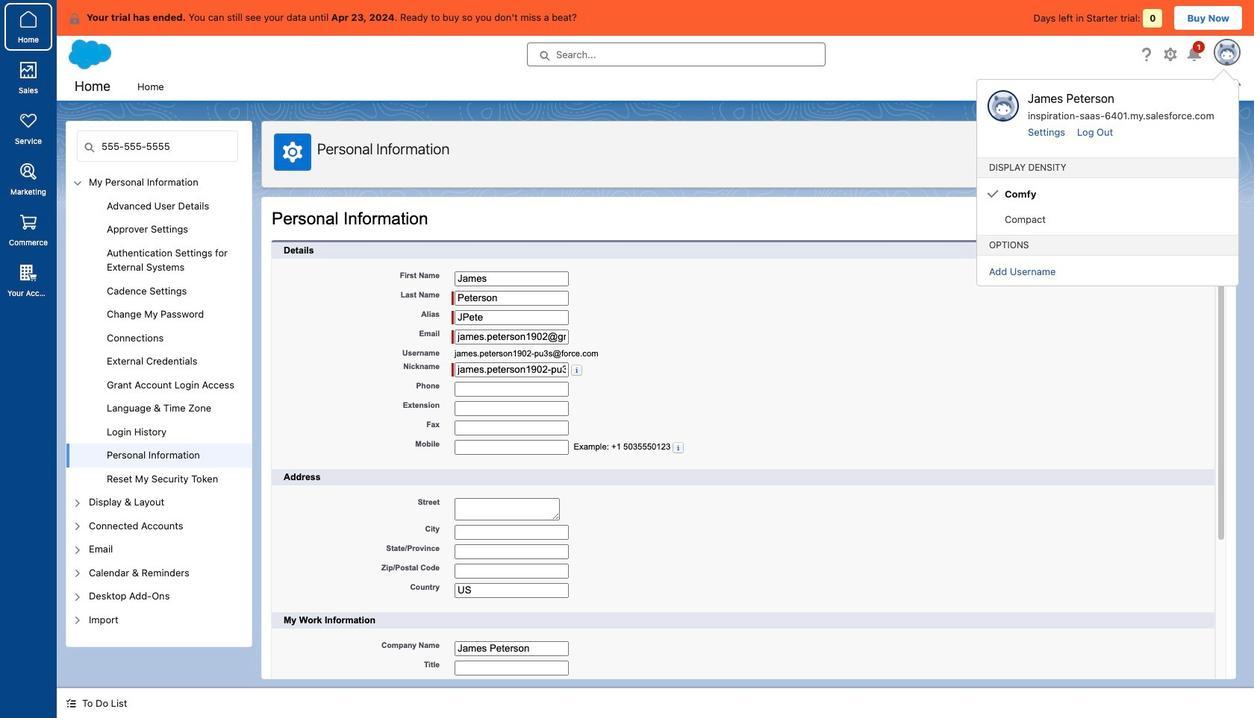 Task type: describe. For each thing, give the bounding box(es) containing it.
density options list
[[977, 181, 1238, 232]]

text default image
[[66, 699, 76, 709]]



Task type: locate. For each thing, give the bounding box(es) containing it.
my personal information tree item
[[66, 171, 252, 491]]

text default image
[[69, 13, 81, 25]]

Quick Find search field
[[77, 131, 238, 162]]

personal information tree item
[[66, 444, 252, 468]]

setup tree tree
[[66, 171, 252, 647]]

list
[[128, 73, 1254, 101]]

group
[[66, 194, 252, 491]]



Task type: vqa. For each thing, say whether or not it's contained in the screenshot.
Density Options List
yes



